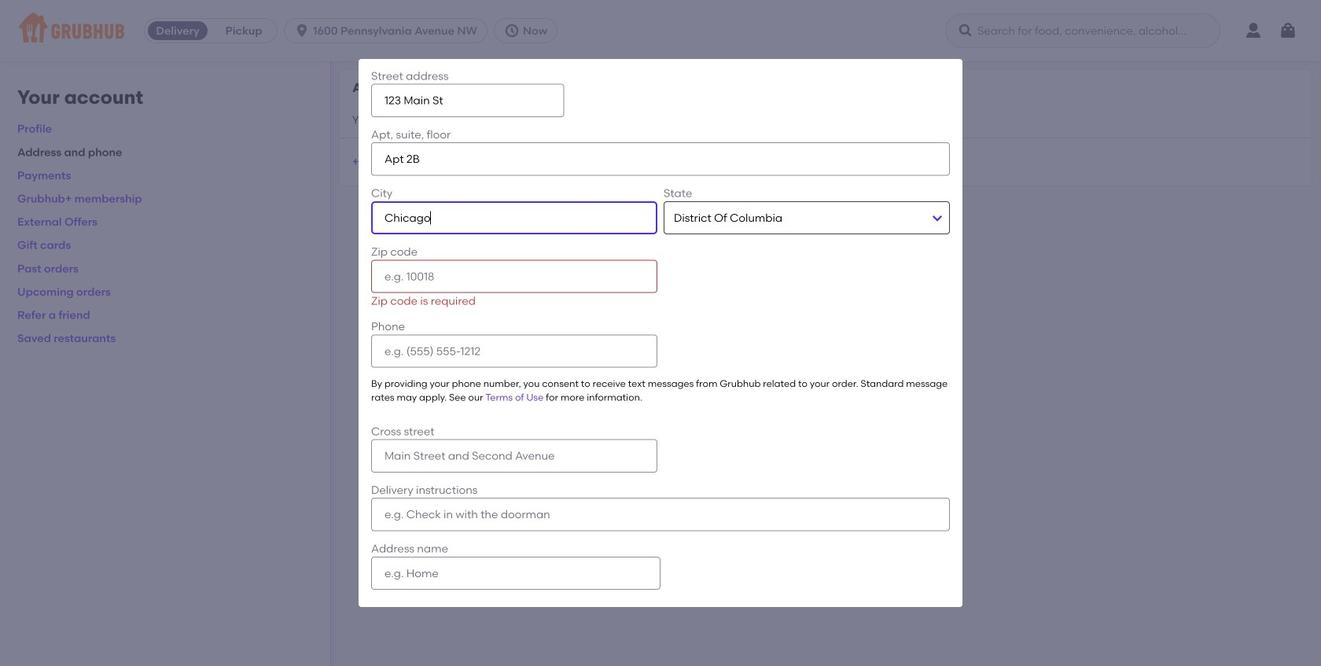 Task type: vqa. For each thing, say whether or not it's contained in the screenshot.
Alert
yes



Task type: describe. For each thing, give the bounding box(es) containing it.
e.g. (555) 555-1212 telephone field
[[371, 334, 657, 368]]

2 horizontal spatial svg image
[[1279, 21, 1297, 40]]

svg image
[[294, 23, 310, 39]]

0 horizontal spatial svg image
[[504, 23, 520, 39]]

e.g. 555 Main St text field
[[371, 84, 564, 117]]



Task type: locate. For each thing, give the bounding box(es) containing it.
svg image
[[1279, 21, 1297, 40], [504, 23, 520, 39], [958, 23, 973, 39]]

e.g. 10018 telephone field
[[371, 260, 657, 293]]

Main Street and Second Avenue text field
[[371, 439, 657, 473]]

1 horizontal spatial svg image
[[958, 23, 973, 39]]

e.g. New York text field
[[371, 201, 657, 234]]

alert
[[371, 294, 476, 308]]

e.g. 15F text field
[[371, 142, 950, 176]]

main navigation navigation
[[0, 0, 1321, 61]]

e.g. Check in with the doorman text field
[[371, 498, 950, 531]]

e.g. Home text field
[[371, 557, 661, 590]]



